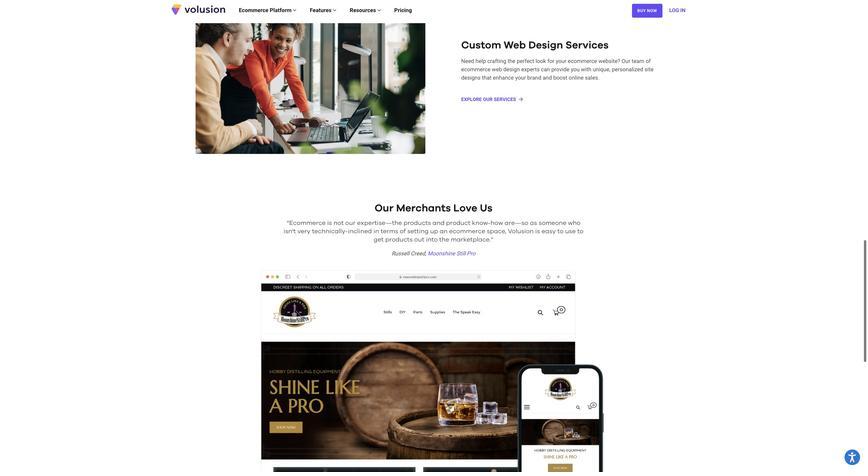 Task type: describe. For each thing, give the bounding box(es) containing it.
russell
[[392, 251, 410, 257]]

someone
[[539, 220, 567, 227]]

love
[[454, 203, 478, 214]]

with
[[581, 66, 592, 73]]

ecommerce inside ecommerce is not our expertise—the products and product know-how are—so as someone who isn't very technically-inclined in terms of setting up an ecommerce space, volusion is easy to use to get products out into the marketplace.
[[449, 229, 486, 235]]

for
[[548, 58, 555, 65]]

1 vertical spatial products
[[386, 237, 413, 243]]

features link
[[303, 0, 343, 17]]

expertise—the
[[357, 220, 402, 227]]

designs
[[462, 75, 481, 81]]

0 vertical spatial ecommerce
[[568, 58, 598, 65]]

terms
[[381, 229, 399, 235]]

web
[[504, 40, 526, 51]]

are—so
[[505, 220, 529, 227]]

product
[[446, 220, 471, 227]]

us
[[480, 203, 493, 214]]

0 horizontal spatial our
[[375, 203, 394, 214]]

custom
[[462, 40, 502, 51]]

platform
[[270, 4, 292, 10]]

brand
[[528, 75, 542, 81]]

angle down image for features
[[333, 4, 337, 9]]

log
[[670, 4, 680, 10]]

need
[[462, 58, 475, 65]]

ecommerce platform
[[239, 4, 293, 10]]

services
[[494, 97, 516, 102]]

of inside ecommerce is not our expertise—the products and product know-how are—so as someone who isn't very technically-inclined in terms of setting up an ecommerce space, volusion is easy to use to get products out into the marketplace.
[[400, 229, 406, 235]]

explore
[[462, 97, 482, 102]]

get
[[374, 237, 384, 243]]

enhance
[[493, 75, 514, 81]]

now
[[648, 5, 658, 10]]

site
[[645, 66, 654, 73]]

our merchants love us
[[375, 203, 493, 214]]

crafting
[[488, 58, 507, 65]]

web
[[492, 66, 502, 73]]

explore our services arrow_forward
[[462, 96, 524, 103]]

russell creed, moonshine still pro
[[392, 251, 476, 257]]

features
[[310, 4, 333, 10]]

log in
[[670, 4, 686, 10]]

isn't
[[284, 229, 296, 235]]

into
[[426, 237, 438, 243]]

not
[[334, 220, 344, 227]]

help
[[476, 58, 486, 65]]

our inside need help crafting the perfect look for your ecommerce website? our team of ecommerce web design experts can provide you with unique, personalized site designs that enhance your brand and boost online sales.
[[622, 58, 631, 65]]

as
[[530, 220, 538, 227]]

0 vertical spatial products
[[404, 220, 431, 227]]

buy now link
[[633, 0, 663, 14]]

angle down image for ecommerce platform
[[293, 4, 297, 9]]

know-
[[472, 220, 491, 227]]

buy
[[638, 5, 646, 10]]

creed,
[[411, 251, 427, 257]]

the inside need help crafting the perfect look for your ecommerce website? our team of ecommerce web design experts can provide you with unique, personalized site designs that enhance your brand and boost online sales.
[[508, 58, 516, 65]]

marketplace.
[[451, 237, 491, 243]]

moonshine
[[428, 251, 455, 257]]

log in link
[[670, 0, 686, 17]]

pro
[[467, 251, 476, 257]]

1 horizontal spatial your
[[556, 58, 567, 65]]

volusion
[[508, 229, 534, 235]]



Task type: vqa. For each thing, say whether or not it's contained in the screenshot.
ADD
no



Task type: locate. For each thing, give the bounding box(es) containing it.
angle down image inside ecommerce platform 'link'
[[293, 4, 297, 9]]

angle down image left the resources
[[333, 4, 337, 9]]

website?
[[599, 58, 621, 65]]

1 vertical spatial your
[[516, 75, 526, 81]]

angle down image
[[378, 4, 381, 9]]

1 horizontal spatial the
[[508, 58, 516, 65]]

to
[[558, 229, 564, 235], [578, 229, 584, 235]]

volusion logo image
[[171, 1, 226, 12]]

space,
[[487, 229, 507, 235]]

of up site
[[646, 58, 651, 65]]

the down an
[[440, 237, 450, 243]]

0 vertical spatial ecommerce
[[239, 4, 269, 10]]

1 vertical spatial the
[[440, 237, 450, 243]]

use
[[566, 229, 576, 235]]

1 horizontal spatial is
[[536, 229, 540, 235]]

ecommerce for platform
[[239, 4, 269, 10]]

angle down image inside features link
[[333, 4, 337, 9]]

is
[[327, 220, 332, 227], [536, 229, 540, 235]]

2 to from the left
[[578, 229, 584, 235]]

resources link
[[343, 0, 388, 17]]

our
[[346, 220, 356, 227]]

is down as
[[536, 229, 540, 235]]

need help crafting the perfect look for your ecommerce website? our team of ecommerce web design experts can provide you with unique, personalized site designs that enhance your brand and boost online sales.
[[462, 58, 654, 81]]

unique,
[[593, 66, 611, 73]]

products up setting
[[404, 220, 431, 227]]

1 angle down image from the left
[[293, 4, 297, 9]]

1 horizontal spatial of
[[646, 58, 651, 65]]

online
[[569, 75, 584, 81]]

design
[[529, 40, 563, 51]]

0 vertical spatial the
[[508, 58, 516, 65]]

1 horizontal spatial ecommerce
[[289, 220, 326, 227]]

0 horizontal spatial of
[[400, 229, 406, 235]]

custom web design services
[[462, 40, 609, 51]]

open accessibe: accessibility options, statement and help image
[[849, 453, 857, 463]]

very
[[298, 229, 311, 235]]

1 horizontal spatial our
[[622, 58, 631, 65]]

products down the "terms"
[[386, 237, 413, 243]]

setting
[[408, 229, 429, 235]]

team
[[632, 58, 645, 65]]

0 vertical spatial is
[[327, 220, 332, 227]]

1 horizontal spatial angle down image
[[333, 4, 337, 9]]

to right the use
[[578, 229, 584, 235]]

the
[[508, 58, 516, 65], [440, 237, 450, 243]]

buy now
[[638, 5, 658, 10]]

an
[[440, 229, 448, 235]]

up
[[430, 229, 438, 235]]

2 vertical spatial ecommerce
[[449, 229, 486, 235]]

merchants
[[396, 203, 451, 214]]

1 vertical spatial ecommerce
[[289, 220, 326, 227]]

0 vertical spatial your
[[556, 58, 567, 65]]

services
[[566, 40, 609, 51]]

our
[[483, 97, 493, 102]]

ecommerce inside 'link'
[[239, 4, 269, 10]]

ecommerce
[[239, 4, 269, 10], [289, 220, 326, 227]]

pricing
[[395, 4, 412, 10]]

can
[[541, 66, 550, 73]]

angle down image right platform
[[293, 4, 297, 9]]

and inside need help crafting the perfect look for your ecommerce website? our team of ecommerce web design experts can provide you with unique, personalized site designs that enhance your brand and boost online sales.
[[543, 75, 552, 81]]

perfect
[[517, 58, 535, 65]]

the inside ecommerce is not our expertise—the products and product know-how are—so as someone who isn't very technically-inclined in terms of setting up an ecommerce space, volusion is easy to use to get products out into the marketplace.
[[440, 237, 450, 243]]

pricing link
[[388, 0, 419, 17]]

who
[[568, 220, 581, 227]]

resources
[[350, 4, 378, 10]]

1 vertical spatial is
[[536, 229, 540, 235]]

is up technically-
[[327, 220, 332, 227]]

0 vertical spatial our
[[622, 58, 631, 65]]

of inside need help crafting the perfect look for your ecommerce website? our team of ecommerce web design experts can provide you with unique, personalized site designs that enhance your brand and boost online sales.
[[646, 58, 651, 65]]

our
[[622, 58, 631, 65], [375, 203, 394, 214]]

how
[[491, 220, 504, 227]]

custom services image
[[196, 0, 426, 154]]

ecommerce platform link
[[232, 0, 303, 17]]

easy
[[542, 229, 556, 235]]

ecommerce up very
[[289, 220, 326, 227]]

0 horizontal spatial and
[[433, 220, 445, 227]]

1 vertical spatial our
[[375, 203, 394, 214]]

our up expertise—the
[[375, 203, 394, 214]]

in
[[374, 229, 379, 235]]

technically-
[[312, 229, 348, 235]]

our up personalized
[[622, 58, 631, 65]]

experts
[[522, 66, 540, 73]]

0 horizontal spatial to
[[558, 229, 564, 235]]

0 horizontal spatial is
[[327, 220, 332, 227]]

and up the up
[[433, 220, 445, 227]]

your
[[556, 58, 567, 65], [516, 75, 526, 81]]

0 horizontal spatial angle down image
[[293, 4, 297, 9]]

2 angle down image from the left
[[333, 4, 337, 9]]

the up 'design'
[[508, 58, 516, 65]]

look
[[536, 58, 547, 65]]

1 vertical spatial ecommerce
[[462, 66, 491, 73]]

0 vertical spatial of
[[646, 58, 651, 65]]

out
[[415, 237, 425, 243]]

to left the use
[[558, 229, 564, 235]]

0 horizontal spatial your
[[516, 75, 526, 81]]

arrow_forward
[[518, 96, 524, 103]]

moonshine still pro link
[[428, 251, 476, 257]]

0 vertical spatial and
[[543, 75, 552, 81]]

1 vertical spatial of
[[400, 229, 406, 235]]

1 vertical spatial and
[[433, 220, 445, 227]]

of
[[646, 58, 651, 65], [400, 229, 406, 235]]

angle down image
[[293, 4, 297, 9], [333, 4, 337, 9]]

ecommerce down 'help'
[[462, 66, 491, 73]]

sales.
[[585, 75, 600, 81]]

you
[[571, 66, 580, 73]]

inclined
[[348, 229, 372, 235]]

your up provide
[[556, 58, 567, 65]]

merchant site image
[[261, 271, 607, 473]]

personalized
[[612, 66, 644, 73]]

0 horizontal spatial the
[[440, 237, 450, 243]]

provide
[[552, 66, 570, 73]]

and
[[543, 75, 552, 81], [433, 220, 445, 227]]

design
[[504, 66, 520, 73]]

ecommerce left platform
[[239, 4, 269, 10]]

ecommerce inside ecommerce is not our expertise—the products and product know-how are—so as someone who isn't very technically-inclined in terms of setting up an ecommerce space, volusion is easy to use to get products out into the marketplace.
[[289, 220, 326, 227]]

boost
[[554, 75, 568, 81]]

ecommerce up marketplace.
[[449, 229, 486, 235]]

1 horizontal spatial to
[[578, 229, 584, 235]]

ecommerce for is
[[289, 220, 326, 227]]

ecommerce
[[568, 58, 598, 65], [462, 66, 491, 73], [449, 229, 486, 235]]

and down can at right
[[543, 75, 552, 81]]

products
[[404, 220, 431, 227], [386, 237, 413, 243]]

still
[[457, 251, 466, 257]]

your down 'design'
[[516, 75, 526, 81]]

0 horizontal spatial ecommerce
[[239, 4, 269, 10]]

ecommerce up with at the top right of page
[[568, 58, 598, 65]]

ecommerce is not our expertise—the products and product know-how are—so as someone who isn't very technically-inclined in terms of setting up an ecommerce space, volusion is easy to use to get products out into the marketplace.
[[284, 220, 584, 243]]

1 to from the left
[[558, 229, 564, 235]]

1 horizontal spatial and
[[543, 75, 552, 81]]

in
[[681, 4, 686, 10]]

and inside ecommerce is not our expertise—the products and product know-how are—so as someone who isn't very technically-inclined in terms of setting up an ecommerce space, volusion is easy to use to get products out into the marketplace.
[[433, 220, 445, 227]]

that
[[482, 75, 492, 81]]

of right the "terms"
[[400, 229, 406, 235]]



